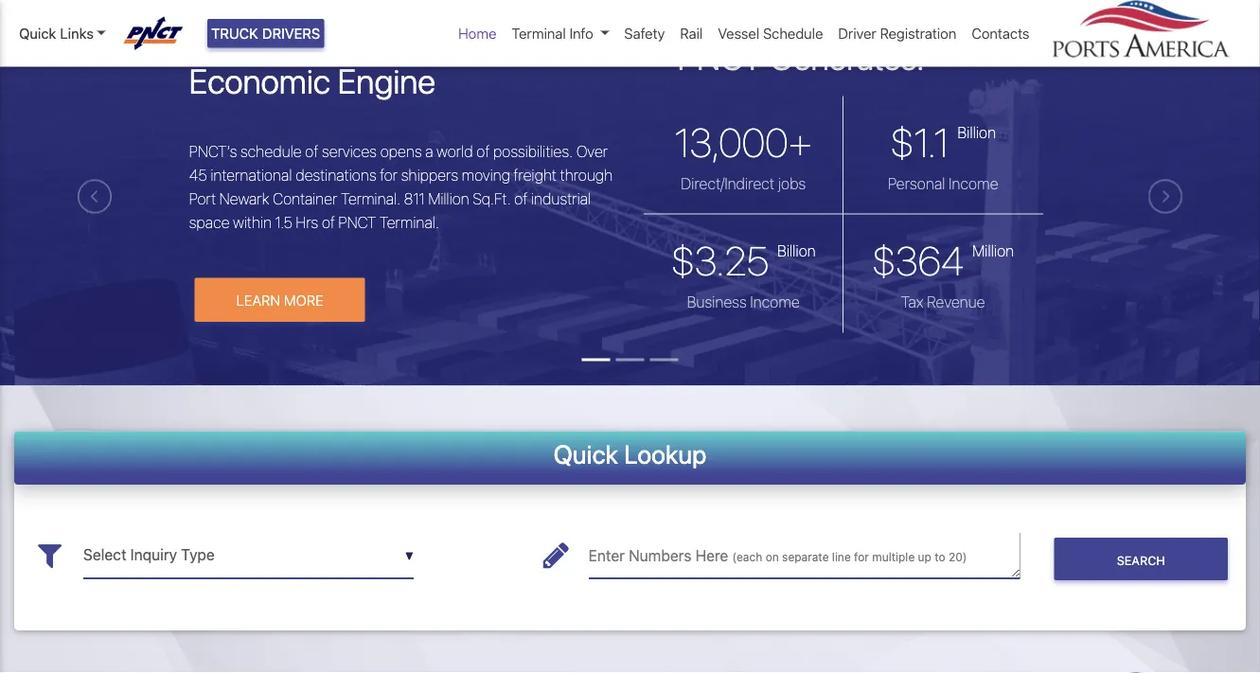 Task type: describe. For each thing, give the bounding box(es) containing it.
hrs
[[296, 214, 318, 232]]

truck drivers link
[[207, 19, 324, 48]]

pnct's schedule of services opens a world of possibilities.                                 over 45 international destinations for shippers moving freight through port newark container terminal.                                 811 million sq.ft. of industrial space within 1.5 hrs of pnct terminal.
[[189, 143, 613, 232]]

driver registration link
[[831, 15, 964, 52]]

lookup
[[624, 439, 707, 470]]

learn more
[[236, 292, 323, 309]]

quick links link
[[19, 23, 106, 44]]

income for $1.1
[[949, 175, 998, 193]]

more
[[284, 292, 323, 309]]

vessel schedule
[[718, 25, 823, 42]]

enter numbers here (each on separate line for multiple up to 20)
[[589, 547, 967, 565]]

truck
[[211, 25, 258, 42]]

revenue
[[927, 293, 985, 311]]

drivers
[[262, 25, 320, 42]]

space
[[189, 214, 230, 232]]

contacts
[[972, 25, 1030, 42]]

0 vertical spatial pnct
[[677, 37, 762, 77]]

search
[[1117, 553, 1165, 567]]

billion for $3.25
[[777, 242, 816, 260]]

up
[[918, 551, 932, 564]]

over
[[576, 143, 608, 161]]

engine
[[338, 61, 436, 101]]

million inside the '$364 million'
[[973, 242, 1014, 260]]

million inside pnct's schedule of services opens a world of possibilities.                                 over 45 international destinations for shippers moving freight through port newark container terminal.                                 811 million sq.ft. of industrial space within 1.5 hrs of pnct terminal.
[[428, 190, 469, 208]]

pnct inside pnct's schedule of services opens a world of possibilities.                                 over 45 international destinations for shippers moving freight through port newark container terminal.                                 811 million sq.ft. of industrial space within 1.5 hrs of pnct terminal.
[[339, 214, 376, 232]]

learn
[[236, 292, 280, 309]]

for inside "enter numbers here (each on separate line for multiple up to 20)"
[[854, 551, 869, 564]]

driver registration
[[838, 25, 957, 42]]

home
[[458, 25, 497, 42]]

learn more button
[[195, 278, 365, 322]]

personal
[[888, 175, 945, 193]]

of down freight
[[514, 190, 528, 208]]

schedule
[[763, 25, 823, 42]]

45
[[189, 167, 207, 184]]

container
[[273, 190, 338, 208]]

20)
[[949, 551, 967, 564]]

safety
[[624, 25, 665, 42]]

(each
[[732, 551, 762, 564]]

search button
[[1054, 539, 1228, 581]]

international
[[210, 167, 292, 184]]

terminal info
[[512, 25, 593, 42]]

industrial
[[531, 190, 591, 208]]

income for $3.25
[[750, 293, 800, 311]]

separate
[[782, 551, 829, 564]]

numbers
[[629, 547, 692, 565]]

opens
[[380, 143, 422, 161]]

on
[[766, 551, 779, 564]]

$364
[[872, 237, 964, 284]]

$1.1 billion
[[890, 119, 996, 166]]

services
[[322, 143, 377, 161]]

sq.ft.
[[473, 190, 511, 208]]

to
[[935, 551, 946, 564]]

freight
[[514, 167, 557, 184]]

of right the hrs
[[322, 214, 335, 232]]

multiple
[[872, 551, 915, 564]]



Task type: vqa. For each thing, say whether or not it's contained in the screenshot.
pnct generates:
yes



Task type: locate. For each thing, give the bounding box(es) containing it.
1 horizontal spatial quick
[[553, 439, 618, 470]]

terminal
[[512, 25, 566, 42]]

million down shippers
[[428, 190, 469, 208]]

tax
[[901, 293, 924, 311]]

newark
[[219, 190, 269, 208]]

1 vertical spatial for
[[854, 551, 869, 564]]

$364 million
[[872, 237, 1014, 284]]

quick for quick lookup
[[553, 439, 618, 470]]

vessel
[[718, 25, 760, 42]]

million
[[428, 190, 469, 208], [973, 242, 1014, 260]]

$3.25 billion
[[671, 237, 816, 284]]

1 vertical spatial terminal.
[[380, 214, 439, 232]]

13,000+ direct/indirect jobs
[[675, 119, 812, 193]]

truck drivers
[[211, 25, 320, 42]]

quick lookup
[[553, 439, 707, 470]]

enter
[[589, 547, 625, 565]]

moving
[[462, 167, 510, 184]]

terminal. down '811'
[[380, 214, 439, 232]]

0 vertical spatial million
[[428, 190, 469, 208]]

0 horizontal spatial pnct
[[339, 214, 376, 232]]

economic engine
[[189, 61, 436, 101]]

jobs
[[778, 175, 806, 193]]

1 horizontal spatial million
[[973, 242, 1014, 260]]

links
[[60, 25, 94, 42]]

1 horizontal spatial pnct
[[677, 37, 762, 77]]

line
[[832, 551, 851, 564]]

generates:
[[770, 37, 924, 77]]

shippers
[[401, 167, 458, 184]]

contacts link
[[964, 15, 1037, 52]]

vessel schedule link
[[710, 15, 831, 52]]

million up revenue
[[973, 242, 1014, 260]]

0 horizontal spatial income
[[750, 293, 800, 311]]

0 horizontal spatial quick
[[19, 25, 56, 42]]

tax revenue
[[901, 293, 985, 311]]

safety link
[[617, 15, 673, 52]]

economic
[[189, 61, 330, 101]]

for right the line
[[854, 551, 869, 564]]

0 horizontal spatial billion
[[777, 242, 816, 260]]

1.5
[[275, 214, 292, 232]]

schedule
[[240, 143, 302, 161]]

billion right $1.1 on the top right
[[958, 124, 996, 142]]

$3.25
[[671, 237, 769, 284]]

quick for quick links
[[19, 25, 56, 42]]

billion inside $3.25 billion
[[777, 242, 816, 260]]

port
[[189, 190, 216, 208]]

1 vertical spatial income
[[750, 293, 800, 311]]

13,000+
[[675, 119, 812, 166]]

registration
[[880, 25, 957, 42]]

0 vertical spatial income
[[949, 175, 998, 193]]

driver
[[838, 25, 877, 42]]

quick left links
[[19, 25, 56, 42]]

billion
[[958, 124, 996, 142], [777, 242, 816, 260]]

business income
[[687, 293, 800, 311]]

of up moving
[[477, 143, 490, 161]]

quick left the lookup
[[553, 439, 618, 470]]

$1.1
[[890, 119, 949, 166]]

None text field
[[83, 533, 414, 579], [589, 533, 1020, 579], [83, 533, 414, 579], [589, 533, 1020, 579]]

home link
[[451, 15, 504, 52]]

for
[[380, 167, 398, 184], [854, 551, 869, 564]]

direct/indirect
[[681, 175, 775, 193]]

of up destinations
[[305, 143, 318, 161]]

1 horizontal spatial income
[[949, 175, 998, 193]]

terminal. down destinations
[[341, 190, 401, 208]]

terminal.
[[341, 190, 401, 208], [380, 214, 439, 232]]

0 vertical spatial for
[[380, 167, 398, 184]]

billion inside "$1.1 billion"
[[958, 124, 996, 142]]

1 horizontal spatial for
[[854, 551, 869, 564]]

quick links
[[19, 25, 94, 42]]

▼
[[405, 550, 414, 563]]

quick
[[19, 25, 56, 42], [553, 439, 618, 470]]

0 horizontal spatial million
[[428, 190, 469, 208]]

within
[[233, 214, 272, 232]]

0 vertical spatial billion
[[958, 124, 996, 142]]

811
[[404, 190, 425, 208]]

income
[[949, 175, 998, 193], [750, 293, 800, 311]]

0 vertical spatial quick
[[19, 25, 56, 42]]

income down $3.25 billion
[[750, 293, 800, 311]]

here
[[696, 547, 728, 565]]

pnct's
[[189, 143, 237, 161]]

destinations
[[296, 167, 376, 184]]

pnct generates:
[[677, 37, 924, 77]]

welcome to port newmark container terminal image
[[0, 8, 1260, 492]]

pnct
[[677, 37, 762, 77], [339, 214, 376, 232]]

income down "$1.1 billion"
[[949, 175, 998, 193]]

1 horizontal spatial billion
[[958, 124, 996, 142]]

alert
[[0, 0, 1260, 8]]

1 vertical spatial billion
[[777, 242, 816, 260]]

0 horizontal spatial for
[[380, 167, 398, 184]]

billion down jobs
[[777, 242, 816, 260]]

through
[[560, 167, 613, 184]]

1 vertical spatial pnct
[[339, 214, 376, 232]]

1 vertical spatial quick
[[553, 439, 618, 470]]

info
[[570, 25, 593, 42]]

0 vertical spatial terminal.
[[341, 190, 401, 208]]

rail link
[[673, 15, 710, 52]]

rail
[[680, 25, 703, 42]]

1 vertical spatial million
[[973, 242, 1014, 260]]

personal income
[[888, 175, 998, 193]]

a
[[425, 143, 433, 161]]

for down opens
[[380, 167, 398, 184]]

billion for $1.1
[[958, 124, 996, 142]]

business
[[687, 293, 747, 311]]

possibilities.
[[493, 143, 573, 161]]

for inside pnct's schedule of services opens a world of possibilities.                                 over 45 international destinations for shippers moving freight through port newark container terminal.                                 811 million sq.ft. of industrial space within 1.5 hrs of pnct terminal.
[[380, 167, 398, 184]]

world
[[437, 143, 473, 161]]

of
[[305, 143, 318, 161], [477, 143, 490, 161], [514, 190, 528, 208], [322, 214, 335, 232]]

terminal info link
[[504, 15, 617, 52]]



